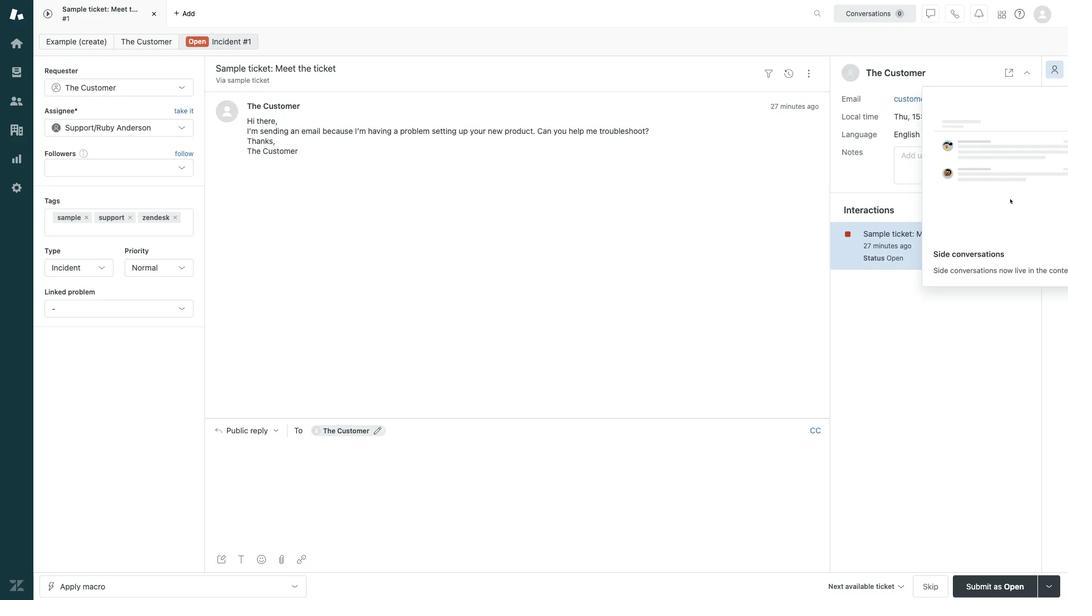 Task type: locate. For each thing, give the bounding box(es) containing it.
view more details image
[[1005, 68, 1014, 77]]

the inside sample ticket: meet the ticket #1
[[129, 5, 140, 13]]

the customer up thu,
[[866, 68, 926, 78]]

ticket inside popup button
[[876, 583, 895, 591]]

1 horizontal spatial meet
[[917, 229, 935, 238]]

sample
[[62, 5, 87, 13], [864, 229, 890, 238]]

ticket
[[142, 5, 160, 13], [252, 77, 270, 84], [951, 229, 971, 238], [876, 583, 895, 591]]

i'm left "having"
[[355, 127, 366, 136]]

1 vertical spatial ago
[[900, 242, 912, 250]]

1 vertical spatial meet
[[917, 229, 935, 238]]

1 vertical spatial #1
[[243, 37, 251, 46]]

ticket: inside sample ticket: meet the ticket 27 minutes ago status open
[[892, 229, 915, 238]]

1 horizontal spatial incident
[[212, 37, 241, 46]]

1 vertical spatial ticket:
[[892, 229, 915, 238]]

info on adding followers image
[[79, 149, 88, 158]]

1 horizontal spatial problem
[[400, 127, 430, 136]]

the customer link up there,
[[247, 101, 300, 110]]

add
[[183, 10, 195, 18]]

problem inside hi there, i'm sending an email because i'm having a problem setting up your new product. can you help me troubleshoot? thanks, the customer
[[400, 127, 430, 136]]

ticket left the add 'dropdown button'
[[142, 5, 160, 13]]

remove image left support
[[83, 215, 90, 221]]

(create)
[[79, 37, 107, 46]]

email
[[301, 127, 320, 136]]

conversations up side conversations now live in the contex
[[952, 250, 1005, 259]]

sample up 27 minutes ago text field on the right of the page
[[864, 229, 890, 238]]

priority
[[125, 247, 149, 255]]

incident for incident #1
[[212, 37, 241, 46]]

ago inside sample ticket: meet the ticket 27 minutes ago status open
[[900, 242, 912, 250]]

1 vertical spatial minutes
[[873, 242, 898, 250]]

to
[[294, 427, 303, 436]]

ticket up side conversations
[[951, 229, 971, 238]]

remove image
[[83, 215, 90, 221], [172, 215, 179, 221]]

filter image
[[765, 69, 773, 78]]

minutes up status
[[873, 242, 898, 250]]

side conversations now live in the contex
[[934, 267, 1068, 275]]

1 horizontal spatial remove image
[[172, 215, 179, 221]]

the right in
[[1037, 267, 1047, 275]]

remove image for zendesk
[[172, 215, 179, 221]]

insert emojis image
[[257, 556, 266, 565]]

1 vertical spatial side
[[934, 267, 949, 275]]

tab
[[33, 0, 167, 28]]

0 vertical spatial the
[[129, 5, 140, 13]]

2 remove image from the left
[[172, 215, 179, 221]]

0 vertical spatial sample
[[62, 5, 87, 13]]

sample inside sample ticket: meet the ticket 27 minutes ago status open
[[864, 229, 890, 238]]

0 horizontal spatial the
[[129, 5, 140, 13]]

the customer link inside secondary element
[[114, 34, 179, 50]]

follow
[[175, 150, 194, 157]]

remove image right zendesk
[[172, 215, 179, 221]]

0 horizontal spatial the customer link
[[114, 34, 179, 50]]

0 horizontal spatial sample
[[57, 214, 81, 222]]

meet for sample ticket: meet the ticket #1
[[111, 5, 127, 13]]

the down sample ticket: meet the ticket #1
[[121, 37, 135, 46]]

avatar image
[[216, 100, 238, 123]]

the for sample ticket: meet the ticket #1
[[129, 5, 140, 13]]

ticket: inside sample ticket: meet the ticket #1
[[88, 5, 109, 13]]

27 down filter image
[[771, 102, 779, 110]]

you
[[554, 127, 567, 136]]

0 vertical spatial ticket:
[[88, 5, 109, 13]]

ticket: up 27 minutes ago text field on the right of the page
[[892, 229, 915, 238]]

incident inside secondary element
[[212, 37, 241, 46]]

customer up there,
[[263, 101, 300, 110]]

customer down the sending
[[263, 147, 298, 156]]

side right 27 minutes ago text field on the right of the page
[[934, 250, 950, 259]]

side for side conversations now live in the contex
[[934, 267, 949, 275]]

0 vertical spatial conversations
[[952, 250, 1005, 259]]

sample down 'tags'
[[57, 214, 81, 222]]

the customer link down close image
[[114, 34, 179, 50]]

side
[[934, 250, 950, 259], [934, 267, 949, 275]]

tab containing sample ticket: meet the ticket
[[33, 0, 167, 28]]

the left close image
[[129, 5, 140, 13]]

1 vertical spatial sample
[[864, 229, 890, 238]]

1 horizontal spatial sample
[[864, 229, 890, 238]]

reply
[[250, 427, 268, 436]]

0 vertical spatial #1
[[62, 14, 70, 22]]

ticket actions image
[[805, 69, 814, 78]]

i'm down hi
[[247, 127, 258, 136]]

0 horizontal spatial #1
[[62, 14, 70, 22]]

follow button
[[175, 149, 194, 159]]

sample right via
[[228, 77, 250, 84]]

conversations for side conversations now live in the contex
[[951, 267, 997, 275]]

having
[[368, 127, 392, 136]]

1 horizontal spatial #1
[[243, 37, 251, 46]]

0 horizontal spatial minutes
[[781, 102, 806, 110]]

sample inside sample ticket: meet the ticket #1
[[62, 5, 87, 13]]

sample up example (create)
[[62, 5, 87, 13]]

take it button
[[174, 105, 194, 117]]

1 horizontal spatial the
[[937, 229, 949, 238]]

the down thanks,
[[247, 147, 261, 156]]

ticket: up (create)
[[88, 5, 109, 13]]

meet inside sample ticket: meet the ticket 27 minutes ago status open
[[917, 229, 935, 238]]

#1 inside secondary element
[[243, 37, 251, 46]]

the customer
[[121, 37, 172, 46], [866, 68, 926, 78], [65, 83, 116, 92], [247, 101, 300, 110], [323, 427, 369, 435]]

the down requester on the left of page
[[65, 83, 79, 92]]

sample for sample ticket: meet the ticket #1
[[62, 5, 87, 13]]

views image
[[9, 65, 24, 80]]

1 vertical spatial problem
[[68, 288, 95, 296]]

0 vertical spatial side
[[934, 250, 950, 259]]

incident inside popup button
[[52, 263, 81, 273]]

next available ticket
[[829, 583, 895, 591]]

incident down type
[[52, 263, 81, 273]]

hide composer image
[[513, 415, 522, 423]]

1 vertical spatial sample
[[57, 214, 81, 222]]

the customer down close image
[[121, 37, 172, 46]]

ruby
[[96, 123, 114, 132]]

apply
[[60, 583, 81, 592]]

add button
[[167, 0, 202, 27]]

0 vertical spatial meet
[[111, 5, 127, 13]]

hi
[[247, 117, 255, 126]]

public reply button
[[205, 420, 287, 443]]

skip
[[923, 583, 939, 592]]

1 vertical spatial conversations
[[951, 267, 997, 275]]

0 vertical spatial incident
[[212, 37, 241, 46]]

1 vertical spatial open
[[887, 255, 904, 262]]

assignee* element
[[45, 119, 194, 137]]

problem right a
[[400, 127, 430, 136]]

customer left the edit user image
[[337, 427, 369, 435]]

incident
[[212, 37, 241, 46], [52, 263, 81, 273]]

user image
[[847, 70, 854, 76], [849, 70, 853, 76]]

0 vertical spatial 27
[[771, 102, 779, 110]]

incident up via
[[212, 37, 241, 46]]

1 horizontal spatial i'm
[[355, 127, 366, 136]]

ticket: for sample ticket: meet the ticket 27 minutes ago status open
[[892, 229, 915, 238]]

0 vertical spatial sample
[[228, 77, 250, 84]]

because
[[323, 127, 353, 136]]

ticket:
[[88, 5, 109, 13], [892, 229, 915, 238]]

sample ticket: meet the ticket 27 minutes ago status open
[[864, 229, 971, 262]]

the customer inside requester element
[[65, 83, 116, 92]]

open inside sample ticket: meet the ticket 27 minutes ago status open
[[887, 255, 904, 262]]

1 remove image from the left
[[83, 215, 90, 221]]

1 vertical spatial 27
[[864, 242, 871, 250]]

1 i'm from the left
[[247, 127, 258, 136]]

the customer link
[[114, 34, 179, 50], [247, 101, 300, 110]]

2 vertical spatial open
[[1004, 583, 1024, 592]]

contex
[[1049, 267, 1068, 275]]

assignee*
[[45, 107, 78, 115]]

public reply
[[226, 427, 268, 436]]

cc button
[[810, 426, 821, 436]]

zendesk image
[[9, 579, 24, 594]]

1 horizontal spatial 27
[[864, 242, 871, 250]]

1 vertical spatial incident
[[52, 263, 81, 273]]

1 horizontal spatial ago
[[900, 242, 912, 250]]

the up time
[[866, 68, 882, 78]]

sample ticket: meet the ticket #1
[[62, 5, 160, 22]]

in
[[1029, 267, 1035, 275]]

customer inside hi there, i'm sending an email because i'm having a problem setting up your new product. can you help me troubleshoot? thanks, the customer
[[263, 147, 298, 156]]

add attachment image
[[277, 556, 286, 565]]

0 horizontal spatial remove image
[[83, 215, 90, 221]]

close image
[[149, 8, 160, 19]]

2 horizontal spatial open
[[1004, 583, 1024, 592]]

minutes down events icon
[[781, 102, 806, 110]]

the up side conversations
[[937, 229, 949, 238]]

1 horizontal spatial sample
[[228, 77, 250, 84]]

email
[[842, 94, 861, 103]]

meet left close image
[[111, 5, 127, 13]]

meet inside sample ticket: meet the ticket #1
[[111, 5, 127, 13]]

followers element
[[45, 159, 194, 177]]

0 vertical spatial open
[[189, 38, 206, 45]]

sending
[[260, 127, 289, 136]]

meet for sample ticket: meet the ticket 27 minutes ago status open
[[917, 229, 935, 238]]

english
[[894, 130, 920, 139]]

linked
[[45, 288, 66, 296]]

0 vertical spatial minutes
[[781, 102, 806, 110]]

customer inside secondary element
[[137, 37, 172, 46]]

anderson
[[117, 123, 151, 132]]

product.
[[505, 127, 535, 136]]

meet up side conversations
[[917, 229, 935, 238]]

1 vertical spatial the customer link
[[247, 101, 300, 110]]

1 vertical spatial the
[[937, 229, 949, 238]]

incident for incident
[[52, 263, 81, 273]]

meet
[[111, 5, 127, 13], [917, 229, 935, 238]]

27
[[771, 102, 779, 110], [864, 242, 871, 250]]

organizations image
[[9, 123, 24, 137]]

submit as open
[[967, 583, 1024, 592]]

customer up customer@example.com
[[885, 68, 926, 78]]

open down 27 minutes ago text field on the right of the page
[[887, 255, 904, 262]]

1 horizontal spatial minutes
[[873, 242, 898, 250]]

available
[[846, 583, 874, 591]]

Subject field
[[214, 62, 757, 75]]

there,
[[257, 117, 278, 126]]

side down side conversations
[[934, 267, 949, 275]]

ticket inside sample ticket: meet the ticket #1
[[142, 5, 160, 13]]

it
[[190, 107, 194, 115]]

1 horizontal spatial ticket:
[[892, 229, 915, 238]]

requester element
[[45, 79, 194, 96]]

27 up status
[[864, 242, 871, 250]]

#1 up via sample ticket
[[243, 37, 251, 46]]

problem
[[400, 127, 430, 136], [68, 288, 95, 296]]

2 vertical spatial the
[[1037, 267, 1047, 275]]

i'm
[[247, 127, 258, 136], [355, 127, 366, 136]]

live
[[1015, 267, 1027, 275]]

open right as
[[1004, 583, 1024, 592]]

the inside hi there, i'm sending an email because i'm having a problem setting up your new product. can you help me troubleshoot? thanks, the customer
[[247, 147, 261, 156]]

0 horizontal spatial i'm
[[247, 127, 258, 136]]

open down add
[[189, 38, 206, 45]]

0 horizontal spatial 27
[[771, 102, 779, 110]]

1 horizontal spatial open
[[887, 255, 904, 262]]

customer
[[137, 37, 172, 46], [885, 68, 926, 78], [81, 83, 116, 92], [263, 101, 300, 110], [263, 147, 298, 156], [337, 427, 369, 435]]

remove image for sample
[[83, 215, 90, 221]]

conversations
[[952, 250, 1005, 259], [951, 267, 997, 275]]

customer down close image
[[137, 37, 172, 46]]

1 horizontal spatial the customer link
[[247, 101, 300, 110]]

problem down incident popup button
[[68, 288, 95, 296]]

0 horizontal spatial meet
[[111, 5, 127, 13]]

get help image
[[1015, 9, 1025, 19]]

2 side from the top
[[934, 267, 949, 275]]

the customer down requester on the left of page
[[65, 83, 116, 92]]

0 horizontal spatial sample
[[62, 5, 87, 13]]

remove image
[[127, 215, 133, 221]]

0 horizontal spatial ticket:
[[88, 5, 109, 13]]

next
[[829, 583, 844, 591]]

#1 up example
[[62, 14, 70, 22]]

next available ticket button
[[824, 576, 909, 600]]

0 vertical spatial problem
[[400, 127, 430, 136]]

example (create) button
[[39, 34, 114, 50]]

the
[[121, 37, 135, 46], [866, 68, 882, 78], [65, 83, 79, 92], [247, 101, 261, 110], [247, 147, 261, 156], [323, 427, 336, 435]]

0 vertical spatial the customer link
[[114, 34, 179, 50]]

ticket right available
[[876, 583, 895, 591]]

the
[[129, 5, 140, 13], [937, 229, 949, 238], [1037, 267, 1047, 275]]

customer up /
[[81, 83, 116, 92]]

0 vertical spatial ago
[[807, 102, 819, 110]]

1 side from the top
[[934, 250, 950, 259]]

-
[[52, 304, 55, 313]]

conversations down side conversations
[[951, 267, 997, 275]]

0 horizontal spatial open
[[189, 38, 206, 45]]

0 horizontal spatial incident
[[52, 263, 81, 273]]

ago
[[807, 102, 819, 110], [900, 242, 912, 250]]

the inside sample ticket: meet the ticket 27 minutes ago status open
[[937, 229, 949, 238]]

0 horizontal spatial ago
[[807, 102, 819, 110]]

ticket: for sample ticket: meet the ticket #1
[[88, 5, 109, 13]]

incident button
[[45, 259, 114, 277]]

normal
[[132, 263, 158, 273]]

the customer inside secondary element
[[121, 37, 172, 46]]



Task type: vqa. For each thing, say whether or not it's contained in the screenshot.
live
yes



Task type: describe. For each thing, give the bounding box(es) containing it.
the for sample ticket: meet the ticket 27 minutes ago status open
[[937, 229, 949, 238]]

close image
[[1023, 68, 1032, 77]]

secondary element
[[33, 31, 1068, 53]]

tags
[[45, 197, 60, 205]]

tabs tab list
[[33, 0, 802, 28]]

side conversations
[[934, 250, 1005, 259]]

via
[[216, 77, 226, 84]]

zendesk support image
[[9, 7, 24, 22]]

ticket inside sample ticket: meet the ticket 27 minutes ago status open
[[951, 229, 971, 238]]

open inside secondary element
[[189, 38, 206, 45]]

reporting image
[[9, 152, 24, 166]]

(united
[[922, 130, 949, 139]]

minutes inside sample ticket: meet the ticket 27 minutes ago status open
[[873, 242, 898, 250]]

status
[[864, 255, 885, 262]]

linked problem
[[45, 288, 95, 296]]

incident #1
[[212, 37, 251, 46]]

customers image
[[9, 94, 24, 109]]

cc
[[810, 427, 821, 436]]

customer@example.com
[[894, 94, 983, 103]]

customer inside requester element
[[81, 83, 116, 92]]

main element
[[0, 0, 33, 601]]

interactions
[[844, 205, 895, 215]]

add link (cmd k) image
[[297, 556, 306, 565]]

27 minutes ago text field
[[771, 102, 819, 110]]

can
[[537, 127, 552, 136]]

support / ruby anderson
[[65, 123, 151, 132]]

2 i'm from the left
[[355, 127, 366, 136]]

notifications image
[[975, 9, 984, 18]]

draft mode image
[[217, 556, 226, 565]]

2 horizontal spatial the
[[1037, 267, 1047, 275]]

me
[[586, 127, 597, 136]]

language
[[842, 130, 877, 139]]

displays possible ticket submission types image
[[1045, 583, 1054, 592]]

customer context image
[[1051, 65, 1059, 74]]

zendesk products image
[[998, 11, 1006, 19]]

states)
[[951, 130, 977, 139]]

sample for sample ticket: meet the ticket 27 minutes ago status open
[[864, 229, 890, 238]]

up
[[459, 127, 468, 136]]

requester
[[45, 67, 78, 75]]

english (united states)
[[894, 130, 977, 139]]

submit
[[967, 583, 992, 592]]

local time
[[842, 112, 879, 121]]

linked problem element
[[45, 300, 194, 318]]

ticket right via
[[252, 77, 270, 84]]

cst
[[935, 112, 950, 121]]

0 horizontal spatial problem
[[68, 288, 95, 296]]

the customer up there,
[[247, 101, 300, 110]]

type
[[45, 247, 61, 255]]

27 inside sample ticket: meet the ticket 27 minutes ago status open
[[864, 242, 871, 250]]

thanks,
[[247, 137, 275, 146]]

time
[[863, 112, 879, 121]]

via sample ticket
[[216, 77, 270, 84]]

the customer right customer@example.com image
[[323, 427, 369, 435]]

events image
[[785, 69, 793, 78]]

your
[[470, 127, 486, 136]]

edit user image
[[374, 427, 382, 435]]

conversations for side conversations
[[952, 250, 1005, 259]]

example (create)
[[46, 37, 107, 46]]

27 minutes ago text field
[[864, 242, 912, 250]]

macro
[[83, 583, 105, 592]]

admin image
[[9, 181, 24, 195]]

skip button
[[913, 576, 949, 598]]

hi there, i'm sending an email because i'm having a problem setting up your new product. can you help me troubleshoot? thanks, the customer
[[247, 117, 649, 156]]

new
[[488, 127, 503, 136]]

conversations button
[[834, 5, 916, 23]]

the right customer@example.com image
[[323, 427, 336, 435]]

zendesk
[[142, 214, 170, 222]]

get started image
[[9, 36, 24, 51]]

local
[[842, 112, 861, 121]]

apply macro
[[60, 583, 105, 592]]

support
[[99, 214, 125, 222]]

side for side conversations
[[934, 250, 950, 259]]

followers
[[45, 150, 76, 157]]

format text image
[[237, 556, 246, 565]]

as
[[994, 583, 1002, 592]]

an
[[291, 127, 299, 136]]

troubleshoot?
[[600, 127, 649, 136]]

a
[[394, 127, 398, 136]]

public
[[226, 427, 248, 436]]

#1 inside sample ticket: meet the ticket #1
[[62, 14, 70, 22]]

example
[[46, 37, 77, 46]]

the inside requester element
[[65, 83, 79, 92]]

help
[[569, 127, 584, 136]]

the inside secondary element
[[121, 37, 135, 46]]

Public reply composer text field
[[210, 443, 825, 466]]

notes
[[842, 147, 863, 157]]

take
[[174, 107, 188, 115]]

normal button
[[125, 259, 194, 277]]

Add user notes text field
[[894, 147, 1028, 184]]

button displays agent's chat status as invisible. image
[[926, 9, 935, 18]]

now
[[999, 267, 1013, 275]]

customer@example.com image
[[312, 427, 321, 436]]

/
[[94, 123, 96, 132]]

setting
[[432, 127, 457, 136]]

the up hi
[[247, 101, 261, 110]]

27 minutes ago
[[771, 102, 819, 110]]

conversations
[[846, 10, 891, 18]]

thu,
[[894, 112, 910, 121]]

take it
[[174, 107, 194, 115]]

thu, 15:46 cst
[[894, 112, 950, 121]]

15:46
[[912, 112, 933, 121]]

support
[[65, 123, 94, 132]]



